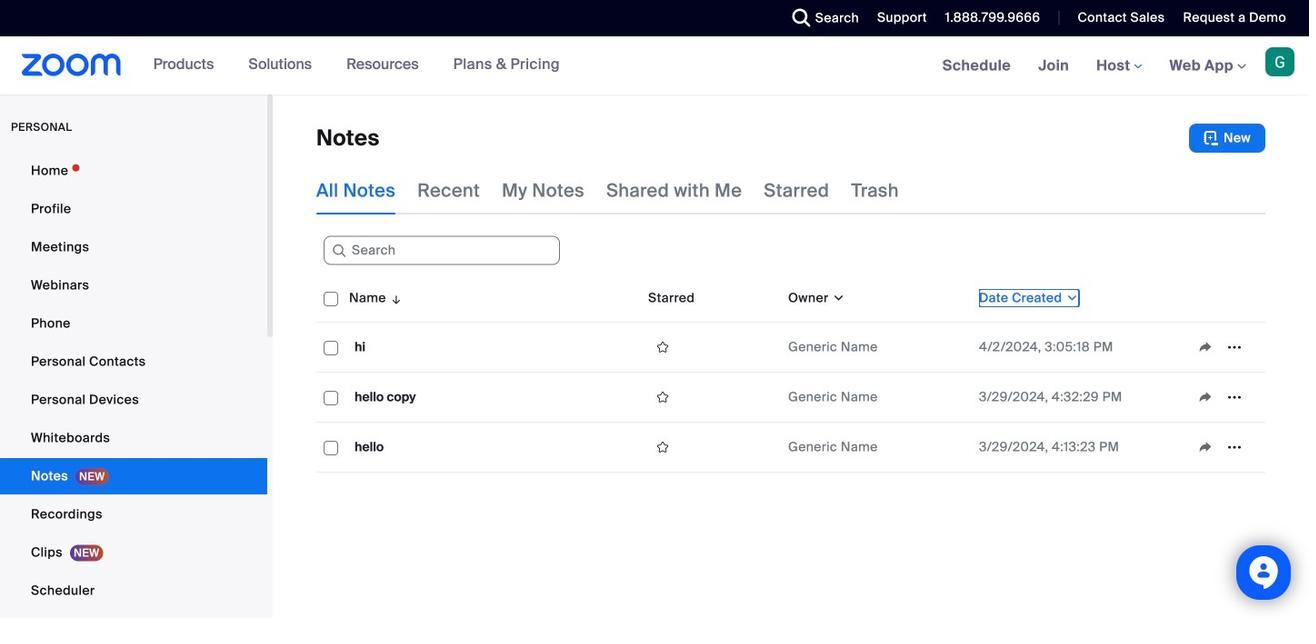 Task type: describe. For each thing, give the bounding box(es) containing it.
more options for hello copy image
[[1221, 389, 1250, 406]]

meetings navigation
[[929, 36, 1310, 96]]

share image
[[1192, 439, 1221, 456]]

personal menu menu
[[0, 153, 267, 618]]

more options for hello image
[[1221, 439, 1250, 456]]

down image
[[1063, 289, 1079, 307]]

share image for more options for hello copy icon at right bottom
[[1192, 389, 1221, 406]]

share image for more options for hi image
[[1192, 339, 1221, 356]]

down image
[[829, 289, 846, 307]]

product information navigation
[[140, 36, 574, 95]]

tabs of all notes page tab list
[[317, 167, 899, 215]]



Task type: locate. For each thing, give the bounding box(es) containing it.
profile picture image
[[1266, 47, 1295, 76]]

Search text field
[[324, 236, 560, 265]]

share image
[[1192, 339, 1221, 356], [1192, 389, 1221, 406]]

zoom logo image
[[22, 54, 122, 76]]

banner
[[0, 36, 1310, 96]]

1 vertical spatial share image
[[1192, 389, 1221, 406]]

share image up more options for hello copy icon at right bottom
[[1192, 339, 1221, 356]]

application
[[317, 275, 1266, 473], [649, 334, 774, 361], [1192, 334, 1259, 361], [649, 384, 774, 411], [1192, 384, 1259, 411], [649, 434, 774, 461], [1192, 434, 1259, 461]]

share image up share icon
[[1192, 389, 1221, 406]]

1 share image from the top
[[1192, 339, 1221, 356]]

0 vertical spatial share image
[[1192, 339, 1221, 356]]

more options for hi image
[[1221, 339, 1250, 356]]

arrow down image
[[386, 287, 403, 309]]

2 share image from the top
[[1192, 389, 1221, 406]]



Task type: vqa. For each thing, say whether or not it's contained in the screenshot.
1st down ICON from right
yes



